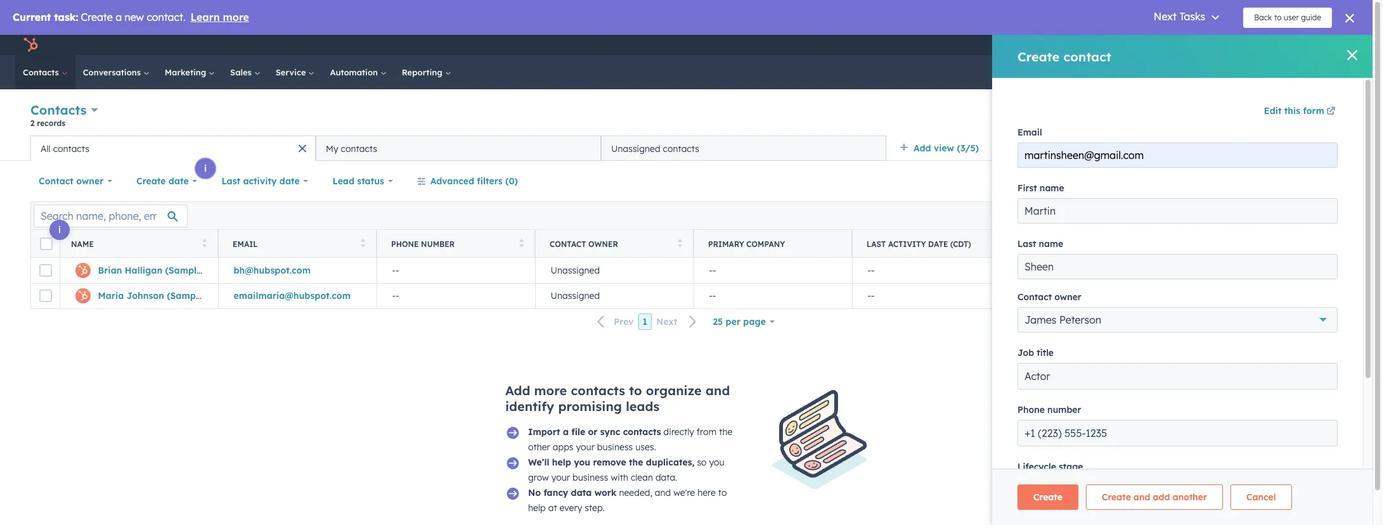 Task type: describe. For each thing, give the bounding box(es) containing it.
import a file or sync contacts
[[528, 427, 661, 438]]

remove
[[593, 457, 626, 469]]

1
[[643, 316, 648, 328]]

search image
[[1346, 68, 1355, 77]]

fancy
[[544, 488, 568, 499]]

my
[[326, 143, 338, 154]]

phone
[[391, 239, 419, 249]]

conversations link
[[75, 55, 157, 89]]

so you grow your business with clean data.
[[528, 457, 725, 484]]

25
[[713, 316, 723, 328]]

and inside add more contacts to organize and identify promising leads
[[706, 383, 730, 399]]

no
[[528, 488, 541, 499]]

directly
[[664, 427, 694, 438]]

automation link
[[322, 55, 394, 89]]

i for the rightmost i button
[[204, 163, 207, 174]]

prev
[[614, 317, 634, 328]]

unassigned for bh@hubspot.com
[[551, 265, 600, 276]]

upgrade image
[[1040, 41, 1051, 52]]

contact inside popup button
[[39, 176, 73, 187]]

file
[[571, 427, 585, 438]]

other
[[528, 442, 550, 453]]

maria
[[98, 291, 124, 302]]

my contacts
[[326, 143, 377, 154]]

contacts for unassigned contacts
[[663, 143, 699, 154]]

create for create contact
[[1278, 111, 1302, 121]]

import
[[528, 427, 560, 438]]

uses.
[[635, 442, 656, 453]]

1 horizontal spatial i button
[[195, 159, 216, 179]]

marketplaces image
[[1134, 41, 1145, 52]]

help inside needed, and we're here to help at every step.
[[528, 503, 546, 514]]

status
[[1048, 239, 1077, 249]]

last activity date (cdt)
[[867, 239, 971, 249]]

no fancy data work
[[528, 488, 617, 499]]

calling icon button
[[1102, 37, 1124, 53]]

advanced
[[430, 176, 474, 187]]

(cdt)
[[950, 239, 971, 249]]

(3/5)
[[957, 143, 979, 154]]

emailmaria@hubspot.com link
[[234, 291, 351, 302]]

add view (3/5) button
[[892, 136, 995, 161]]

to inside needed, and we're here to help at every step.
[[718, 488, 727, 499]]

press to sort. element for phone number
[[519, 239, 524, 250]]

identify
[[505, 399, 554, 415]]

marketing link
[[157, 55, 223, 89]]

from
[[697, 427, 717, 438]]

lead status button
[[324, 169, 401, 194]]

unassigned for emailmaria@hubspot.com
[[551, 291, 600, 302]]

or
[[588, 427, 598, 438]]

email
[[233, 239, 258, 249]]

25 per page
[[713, 316, 766, 328]]

page
[[743, 316, 766, 328]]

we'll
[[528, 457, 549, 469]]

last activity date
[[222, 176, 300, 187]]

last for last activity date (cdt)
[[867, 239, 886, 249]]

marketing
[[165, 67, 209, 77]]

studio
[[1312, 40, 1337, 50]]

provation design studio button
[[1222, 35, 1356, 55]]

settings image
[[1182, 40, 1193, 52]]

contact owner button
[[30, 169, 121, 194]]

conversations
[[83, 67, 143, 77]]

to inside add more contacts to organize and identify promising leads
[[629, 383, 642, 399]]

date
[[928, 239, 948, 249]]

and inside needed, and we're here to help at every step.
[[655, 488, 671, 499]]

add for add view (3/5)
[[914, 143, 931, 154]]

contacts banner
[[30, 100, 1342, 136]]

press to sort. image for phone number
[[519, 239, 524, 248]]

contact
[[1304, 111, 1332, 121]]

brian halligan (sample contact)
[[98, 265, 243, 276]]

work
[[595, 488, 617, 499]]

activity
[[888, 239, 926, 249]]

create contact
[[1278, 111, 1332, 121]]

maria johnson (sample contact)
[[98, 291, 244, 302]]

press to sort. image
[[360, 239, 365, 248]]

provation
[[1243, 40, 1281, 50]]

create for create date
[[136, 176, 166, 187]]

status
[[357, 176, 384, 187]]

calling icon image
[[1107, 40, 1119, 51]]

automation
[[330, 67, 380, 77]]

next
[[656, 317, 677, 328]]

johnson
[[127, 291, 164, 302]]

we'll help you remove the duplicates,
[[528, 457, 695, 469]]

settings link
[[1179, 38, 1195, 52]]

2 records
[[30, 119, 65, 128]]

contacts inside popup button
[[30, 102, 87, 118]]

1 horizontal spatial help
[[552, 457, 571, 469]]

lead status
[[1025, 239, 1077, 249]]

prev button
[[590, 314, 638, 331]]

per
[[726, 316, 741, 328]]

james peterson image
[[1230, 39, 1241, 51]]

your inside so you grow your business with clean data.
[[551, 472, 570, 484]]

grow
[[528, 472, 549, 484]]

primary company
[[708, 239, 785, 249]]

more
[[534, 383, 567, 399]]

pagination navigation
[[590, 314, 705, 331]]

we're
[[674, 488, 695, 499]]

a
[[563, 427, 569, 438]]

so
[[697, 457, 707, 469]]

design
[[1283, 40, 1310, 50]]

help image
[[1160, 41, 1172, 52]]

every
[[560, 503, 582, 514]]

create date button
[[128, 169, 206, 194]]

brian halligan (sample contact) link
[[98, 265, 243, 276]]

at
[[548, 503, 557, 514]]

menu containing provation design studio
[[1031, 35, 1358, 55]]

view
[[934, 143, 954, 154]]

0 horizontal spatial i button
[[49, 220, 70, 240]]

all views link
[[995, 136, 1050, 161]]

notifications button
[[1198, 35, 1219, 55]]

lead status
[[333, 176, 384, 187]]

reporting
[[402, 67, 445, 77]]



Task type: locate. For each thing, give the bounding box(es) containing it.
lead
[[333, 176, 354, 187], [1025, 239, 1046, 249]]

1 horizontal spatial owner
[[588, 239, 618, 249]]

Search name, phone, email addresses, or company search field
[[34, 204, 188, 227]]

activity
[[243, 176, 277, 187]]

1 all from the left
[[1003, 143, 1014, 154]]

data
[[571, 488, 592, 499]]

0 vertical spatial the
[[719, 427, 733, 438]]

the
[[719, 427, 733, 438], [629, 457, 643, 469]]

directly from the other apps your business uses.
[[528, 427, 733, 453]]

all for all views
[[1003, 143, 1014, 154]]

0 vertical spatial (sample
[[165, 265, 202, 276]]

-- button
[[377, 258, 535, 283], [1011, 258, 1169, 283], [377, 283, 535, 309], [1011, 283, 1169, 309]]

contacts
[[23, 67, 61, 77], [30, 102, 87, 118]]

0 horizontal spatial i
[[58, 224, 61, 236]]

1 date from the left
[[169, 176, 189, 187]]

0 horizontal spatial press to sort. image
[[202, 239, 207, 248]]

apps
[[553, 442, 574, 453]]

i for the leftmost i button
[[58, 224, 61, 236]]

create inside popup button
[[136, 176, 166, 187]]

create date
[[136, 176, 189, 187]]

2 all from the left
[[41, 143, 51, 154]]

add inside add more contacts to organize and identify promising leads
[[505, 383, 530, 399]]

the up clean
[[629, 457, 643, 469]]

contacts
[[53, 143, 89, 154], [341, 143, 377, 154], [663, 143, 699, 154], [571, 383, 625, 399], [623, 427, 661, 438]]

add left view
[[914, 143, 931, 154]]

1 horizontal spatial you
[[709, 457, 725, 469]]

primary
[[708, 239, 744, 249]]

next button
[[652, 314, 705, 331]]

Search HubSpot search field
[[1195, 62, 1350, 83]]

0 vertical spatial owner
[[76, 176, 104, 187]]

emailmaria@hubspot.com button
[[218, 283, 377, 309]]

1 vertical spatial last
[[867, 239, 886, 249]]

you left remove
[[574, 457, 590, 469]]

1 horizontal spatial contact
[[550, 239, 586, 249]]

1 horizontal spatial date
[[280, 176, 300, 187]]

lead for lead status
[[333, 176, 354, 187]]

0 horizontal spatial all
[[41, 143, 51, 154]]

help button
[[1155, 35, 1177, 55]]

3 press to sort. image from the left
[[678, 239, 682, 248]]

1 vertical spatial contact)
[[206, 291, 244, 302]]

press to sort. element
[[202, 239, 207, 250], [360, 239, 365, 250], [519, 239, 524, 250], [678, 239, 682, 250]]

advanced filters (0) button
[[409, 169, 526, 194]]

owner inside popup button
[[76, 176, 104, 187]]

1 horizontal spatial your
[[576, 442, 595, 453]]

to
[[629, 383, 642, 399], [718, 488, 727, 499]]

1 vertical spatial to
[[718, 488, 727, 499]]

0 horizontal spatial last
[[222, 176, 240, 187]]

clean
[[631, 472, 653, 484]]

press to sort. element for contact owner
[[678, 239, 682, 250]]

business inside directly from the other apps your business uses.
[[597, 442, 633, 453]]

1 vertical spatial create
[[136, 176, 166, 187]]

filters
[[477, 176, 503, 187]]

your up fancy
[[551, 472, 570, 484]]

25 per page button
[[705, 309, 783, 335]]

company
[[746, 239, 785, 249]]

(sample for halligan
[[165, 265, 202, 276]]

add for add more contacts to organize and identify promising leads
[[505, 383, 530, 399]]

contacts for all contacts
[[53, 143, 89, 154]]

menu
[[1031, 35, 1358, 55]]

last inside popup button
[[222, 176, 240, 187]]

and down data.
[[655, 488, 671, 499]]

business up we'll help you remove the duplicates,
[[597, 442, 633, 453]]

1 vertical spatial lead
[[1025, 239, 1046, 249]]

the right from
[[719, 427, 733, 438]]

0 horizontal spatial add
[[505, 383, 530, 399]]

bh@hubspot.com link
[[234, 265, 311, 276]]

bh@hubspot.com button
[[218, 258, 377, 283]]

maria johnson (sample contact) link
[[98, 291, 244, 302]]

0 horizontal spatial contact
[[39, 176, 73, 187]]

contacts right my
[[341, 143, 377, 154]]

1 vertical spatial (sample
[[167, 291, 204, 302]]

sales
[[230, 67, 254, 77]]

(sample up maria johnson (sample contact) link
[[165, 265, 202, 276]]

needed, and we're here to help at every step.
[[528, 488, 727, 514]]

to right here
[[718, 488, 727, 499]]

i button left name
[[49, 220, 70, 240]]

0 vertical spatial i button
[[195, 159, 216, 179]]

all contacts button
[[30, 136, 316, 161]]

needed,
[[619, 488, 652, 499]]

date down all contacts button
[[169, 176, 189, 187]]

(sample for johnson
[[167, 291, 204, 302]]

phone number
[[391, 239, 455, 249]]

data.
[[656, 472, 677, 484]]

number
[[421, 239, 455, 249]]

0 vertical spatial last
[[222, 176, 240, 187]]

0 vertical spatial unassigned
[[611, 143, 661, 154]]

provation design studio
[[1243, 40, 1337, 50]]

last activity date button
[[213, 169, 317, 194]]

business up data
[[573, 472, 608, 484]]

date
[[169, 176, 189, 187], [280, 176, 300, 187]]

contacts up the import a file or sync contacts
[[571, 383, 625, 399]]

0 horizontal spatial to
[[629, 383, 642, 399]]

all down 2 records
[[41, 143, 51, 154]]

0 vertical spatial your
[[576, 442, 595, 453]]

step.
[[585, 503, 605, 514]]

0 horizontal spatial your
[[551, 472, 570, 484]]

organize
[[646, 383, 702, 399]]

here
[[698, 488, 716, 499]]

contacts down contacts banner
[[663, 143, 699, 154]]

add left more
[[505, 383, 530, 399]]

2 unassigned button from the top
[[535, 283, 694, 309]]

i down contact owner popup button
[[58, 224, 61, 236]]

all for all contacts
[[41, 143, 51, 154]]

1 horizontal spatial lead
[[1025, 239, 1046, 249]]

1 horizontal spatial press to sort. image
[[519, 239, 524, 248]]

create contact button
[[1267, 106, 1342, 126]]

i down all contacts button
[[204, 163, 207, 174]]

2 date from the left
[[280, 176, 300, 187]]

all
[[1003, 143, 1014, 154], [41, 143, 51, 154]]

2 press to sort. image from the left
[[519, 239, 524, 248]]

0 vertical spatial contact)
[[204, 265, 243, 276]]

date inside popup button
[[280, 176, 300, 187]]

1 vertical spatial contact owner
[[550, 239, 618, 249]]

service link
[[268, 55, 322, 89]]

1 vertical spatial the
[[629, 457, 643, 469]]

0 vertical spatial add
[[914, 143, 931, 154]]

3 press to sort. element from the left
[[519, 239, 524, 250]]

2 horizontal spatial press to sort. image
[[678, 239, 682, 248]]

0 vertical spatial to
[[629, 383, 642, 399]]

you inside so you grow your business with clean data.
[[709, 457, 725, 469]]

1 horizontal spatial all
[[1003, 143, 1014, 154]]

the inside directly from the other apps your business uses.
[[719, 427, 733, 438]]

1 you from the left
[[574, 457, 590, 469]]

help down apps on the left bottom of page
[[552, 457, 571, 469]]

contacts inside add more contacts to organize and identify promising leads
[[571, 383, 625, 399]]

1 button
[[638, 314, 652, 330]]

contacts up uses. at the left of the page
[[623, 427, 661, 438]]

0 vertical spatial i
[[204, 163, 207, 174]]

0 horizontal spatial lead
[[333, 176, 354, 187]]

contact)
[[204, 265, 243, 276], [206, 291, 244, 302]]

lead for lead status
[[1025, 239, 1046, 249]]

1 unassigned button from the top
[[535, 258, 694, 283]]

0 vertical spatial and
[[706, 383, 730, 399]]

1 vertical spatial and
[[655, 488, 671, 499]]

0 vertical spatial contact owner
[[39, 176, 104, 187]]

0 horizontal spatial contact owner
[[39, 176, 104, 187]]

0 horizontal spatial create
[[136, 176, 166, 187]]

service
[[276, 67, 308, 77]]

create down all contacts button
[[136, 176, 166, 187]]

contacts down hubspot link
[[23, 67, 61, 77]]

help down 'no'
[[528, 503, 546, 514]]

add more contacts to organize and identify promising leads
[[505, 383, 730, 415]]

you right "so"
[[709, 457, 725, 469]]

2 vertical spatial unassigned
[[551, 291, 600, 302]]

contact) down email
[[204, 265, 243, 276]]

my contacts button
[[316, 136, 601, 161]]

(sample down brian halligan (sample contact) link at the bottom left of page
[[167, 291, 204, 302]]

1 horizontal spatial last
[[867, 239, 886, 249]]

business inside so you grow your business with clean data.
[[573, 472, 608, 484]]

add inside popup button
[[914, 143, 931, 154]]

promising
[[558, 399, 622, 415]]

0 vertical spatial business
[[597, 442, 633, 453]]

to left the organize
[[629, 383, 642, 399]]

press to sort. element for email
[[360, 239, 365, 250]]

contacts button
[[30, 101, 98, 119]]

0 vertical spatial contact
[[39, 176, 73, 187]]

1 horizontal spatial contact owner
[[550, 239, 618, 249]]

1 vertical spatial i button
[[49, 220, 70, 240]]

unassigned contacts
[[611, 143, 699, 154]]

0 horizontal spatial and
[[655, 488, 671, 499]]

contacts for my contacts
[[341, 143, 377, 154]]

2 press to sort. element from the left
[[360, 239, 365, 250]]

last
[[222, 176, 240, 187], [867, 239, 886, 249]]

1 horizontal spatial create
[[1278, 111, 1302, 121]]

sales link
[[223, 55, 268, 89]]

create left contact
[[1278, 111, 1302, 121]]

create inside button
[[1278, 111, 1302, 121]]

press to sort. image
[[202, 239, 207, 248], [519, 239, 524, 248], [678, 239, 682, 248]]

primary company column header
[[694, 230, 853, 258]]

all left the views
[[1003, 143, 1014, 154]]

1 vertical spatial business
[[573, 472, 608, 484]]

notifications image
[[1203, 41, 1214, 52]]

1 vertical spatial owner
[[588, 239, 618, 249]]

1 horizontal spatial the
[[719, 427, 733, 438]]

1 vertical spatial contacts
[[30, 102, 87, 118]]

1 horizontal spatial to
[[718, 488, 727, 499]]

0 horizontal spatial the
[[629, 457, 643, 469]]

search button
[[1340, 62, 1361, 83]]

1 horizontal spatial add
[[914, 143, 931, 154]]

contact owner inside popup button
[[39, 176, 104, 187]]

unassigned button for emailmaria@hubspot.com
[[535, 283, 694, 309]]

1 press to sort. element from the left
[[202, 239, 207, 250]]

contact) down bh@hubspot.com "link"
[[206, 291, 244, 302]]

contacts up records
[[30, 102, 87, 118]]

advanced filters (0)
[[430, 176, 518, 187]]

i button right the create date on the left of the page
[[195, 159, 216, 179]]

unassigned contacts button
[[601, 136, 886, 161]]

1 vertical spatial contact
[[550, 239, 586, 249]]

owner
[[76, 176, 104, 187], [588, 239, 618, 249]]

reporting link
[[394, 55, 459, 89]]

1 horizontal spatial and
[[706, 383, 730, 399]]

hubspot link
[[15, 37, 48, 53]]

hubspot image
[[23, 37, 38, 53]]

(sample
[[165, 265, 202, 276], [167, 291, 204, 302]]

your down 'file'
[[576, 442, 595, 453]]

contact) for bh@hubspot.com
[[204, 265, 243, 276]]

with
[[611, 472, 628, 484]]

1 vertical spatial add
[[505, 383, 530, 399]]

unassigned button for bh@hubspot.com
[[535, 258, 694, 283]]

last for last activity date
[[222, 176, 240, 187]]

2
[[30, 119, 35, 128]]

1 vertical spatial help
[[528, 503, 546, 514]]

0 horizontal spatial help
[[528, 503, 546, 514]]

1 vertical spatial your
[[551, 472, 570, 484]]

0 horizontal spatial owner
[[76, 176, 104, 187]]

press to sort. image for contact owner
[[678, 239, 682, 248]]

contacts down records
[[53, 143, 89, 154]]

your inside directly from the other apps your business uses.
[[576, 442, 595, 453]]

0 vertical spatial help
[[552, 457, 571, 469]]

lead inside "lead status" popup button
[[333, 176, 354, 187]]

business
[[597, 442, 633, 453], [573, 472, 608, 484]]

2 you from the left
[[709, 457, 725, 469]]

0 horizontal spatial you
[[574, 457, 590, 469]]

4 press to sort. element from the left
[[678, 239, 682, 250]]

all inside button
[[41, 143, 51, 154]]

0 horizontal spatial date
[[169, 176, 189, 187]]

1 vertical spatial i
[[58, 224, 61, 236]]

all views
[[1003, 143, 1042, 154]]

contacts link
[[15, 55, 75, 89]]

1 vertical spatial unassigned
[[551, 265, 600, 276]]

0 vertical spatial contacts
[[23, 67, 61, 77]]

records
[[37, 119, 65, 128]]

and up from
[[706, 383, 730, 399]]

contact) for emailmaria@hubspot.com
[[206, 291, 244, 302]]

1 horizontal spatial i
[[204, 163, 207, 174]]

marketplaces button
[[1126, 35, 1153, 55]]

1 press to sort. image from the left
[[202, 239, 207, 248]]

0 vertical spatial create
[[1278, 111, 1302, 121]]

menu item
[[1098, 35, 1101, 55]]

--
[[392, 265, 399, 276], [709, 265, 716, 276], [868, 265, 875, 276], [1026, 265, 1033, 276], [392, 291, 399, 302], [709, 291, 716, 302], [868, 291, 875, 302], [1026, 291, 1033, 302]]

date right activity
[[280, 176, 300, 187]]

0 vertical spatial lead
[[333, 176, 354, 187]]

date inside popup button
[[169, 176, 189, 187]]

contact
[[39, 176, 73, 187], [550, 239, 586, 249]]



Task type: vqa. For each thing, say whether or not it's contained in the screenshot.


